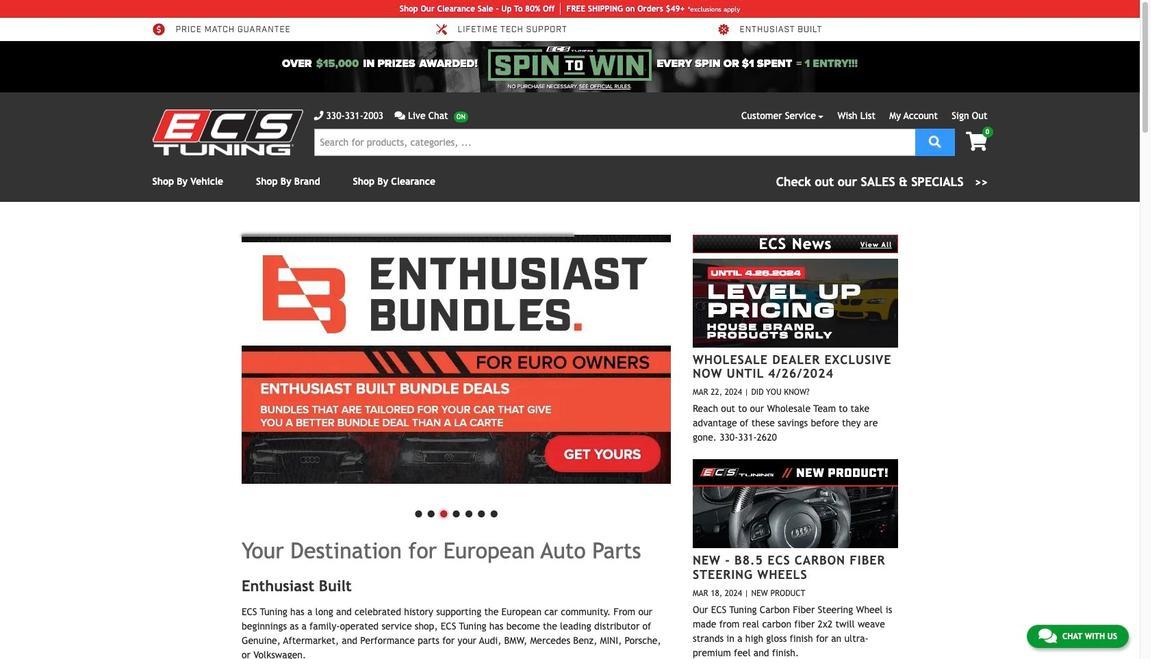 Task type: describe. For each thing, give the bounding box(es) containing it.
0 vertical spatial comments image
[[394, 111, 405, 120]]

wholesale dealer exclusive now until 4/26/2024 image
[[693, 259, 898, 348]]

1 vertical spatial comments image
[[1038, 628, 1057, 644]]

search image
[[929, 135, 941, 148]]

new - b8.5 ecs carbon fiber steering wheels image
[[693, 460, 898, 549]]

Search text field
[[314, 129, 915, 156]]

ecs tuning 'spin to win' contest logo image
[[488, 47, 651, 81]]

phone image
[[314, 111, 323, 120]]



Task type: locate. For each thing, give the bounding box(es) containing it.
1 horizontal spatial comments image
[[1038, 628, 1057, 644]]

0 horizontal spatial comments image
[[394, 111, 405, 120]]

ecs tuning image
[[152, 110, 303, 155]]

generic - ecs enthusiast bundles image
[[242, 235, 671, 484]]

shopping cart image
[[966, 132, 988, 151]]

comments image
[[394, 111, 405, 120], [1038, 628, 1057, 644]]



Task type: vqa. For each thing, say whether or not it's contained in the screenshot.
phone icon
yes



